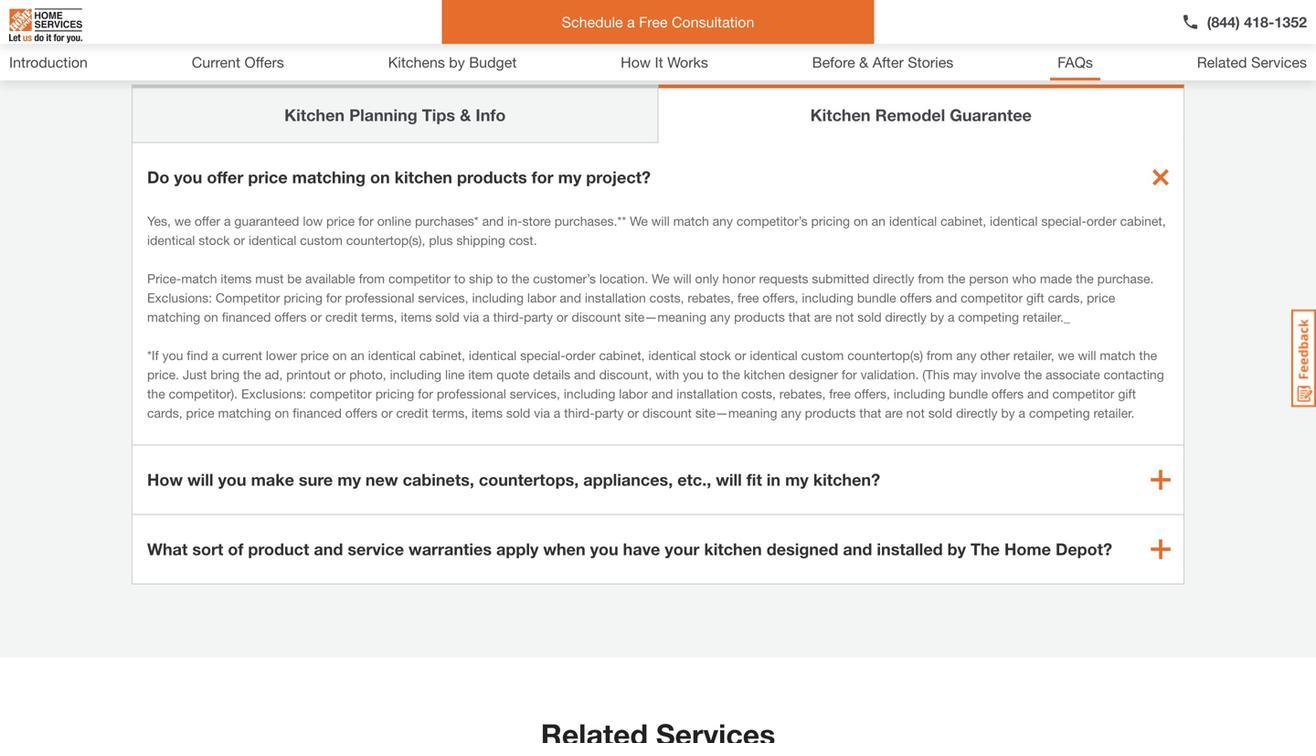Task type: locate. For each thing, give the bounding box(es) containing it.
labor down customer's
[[527, 290, 556, 305]]

retailer,
[[1014, 348, 1055, 363]]

0 vertical spatial offer
[[207, 167, 243, 187]]

labor inside if you find a current lower price on an identical cabinet, identical special-order cabinet, identical stock or identical custom countertop(s) from any other retailer, we will match the price. just bring the ad, printout or photo, including line item quote details and discount, with you to the kitchen designer for validation. (this may involve the associate contacting the competitor). exclusions: competitor pricing for professional services, including labor and installation costs, rebates, free offers, including bundle offers and competitor gift cards, price matching on financed offers or credit terms, items sold via a third-party or discount site—meaning any products that are not sold directly by a competing retailer.
[[619, 386, 648, 401]]

match up only
[[673, 214, 709, 229]]

418-
[[1244, 13, 1275, 31]]

service
[[348, 540, 404, 559]]

0 vertical spatial terms,
[[361, 310, 397, 325]]

pricing up submitted
[[811, 214, 850, 229]]

if you find a current lower price on an identical cabinet, identical special-order cabinet, identical stock or identical custom countertop(s) from any other retailer, we will match the price. just bring the ad, printout or photo, including line item quote details and discount, with you to the kitchen designer for validation. (this may involve the associate contacting the competitor). exclusions: competitor pricing for professional services, including labor and installation costs, rebates, free offers, including bundle offers and competitor gift cards, price matching on financed offers or credit terms, items sold via a third-party or discount site—meaning any products that are not sold directly by a competing retailer.
[[147, 348, 1164, 421]]

via inside price-match items must be available from competitor to ship to the customer's location. we will only honor requests submitted directly from the person who made the purchase. exclusions: competitor pricing for professional services, including labor and installation costs, rebates, free offers, including bundle offers and competitor gift cards, price matching on financed offers or credit terms, items sold via a third-party or discount site—meaning any products that are not sold directly by a competing retailer._
[[463, 310, 479, 325]]

1 vertical spatial items
[[401, 310, 432, 325]]

0 vertical spatial financed
[[222, 310, 271, 325]]

introduction
[[9, 53, 88, 71]]

that down requests
[[789, 310, 811, 325]]

frequently asked questions
[[462, 12, 854, 47]]

0 horizontal spatial order
[[566, 348, 596, 363]]

1 vertical spatial exclusions:
[[241, 386, 306, 401]]

0 horizontal spatial stock
[[199, 233, 230, 248]]

party inside if you find a current lower price on an identical cabinet, identical special-order cabinet, identical stock or identical custom countertop(s) from any other retailer, we will match the price. just bring the ad, printout or photo, including line item quote details and discount, with you to the kitchen designer for validation. (this may involve the associate contacting the competitor). exclusions: competitor pricing for professional services, including labor and installation costs, rebates, free offers, including bundle offers and competitor gift cards, price matching on financed offers or credit terms, items sold via a third-party or discount site—meaning any products that are not sold directly by a competing retailer.
[[595, 406, 624, 421]]

1 vertical spatial not
[[907, 406, 925, 421]]

not
[[836, 310, 854, 325], [907, 406, 925, 421]]

and
[[482, 214, 504, 229], [560, 290, 581, 305], [936, 290, 957, 305], [574, 367, 596, 382], [652, 386, 673, 401], [1028, 386, 1049, 401], [314, 540, 343, 559], [843, 540, 872, 559]]

on inside price-match items must be available from competitor to ship to the customer's location. we will only honor requests submitted directly from the person who made the purchase. exclusions: competitor pricing for professional services, including labor and installation costs, rebates, free offers, including bundle offers and competitor gift cards, price matching on financed offers or credit terms, items sold via a third-party or discount site—meaning any products that are not sold directly by a competing retailer._
[[204, 310, 218, 325]]

items down plus
[[401, 310, 432, 325]]

1 horizontal spatial offers,
[[855, 386, 890, 401]]

0 vertical spatial not
[[836, 310, 854, 325]]

1 vertical spatial match
[[181, 271, 217, 286]]

before & after stories
[[812, 53, 954, 71]]

and up (this
[[936, 290, 957, 305]]

or down the guaranteed
[[233, 233, 245, 248]]

1 horizontal spatial how
[[621, 53, 651, 71]]

0 horizontal spatial my
[[338, 470, 361, 490]]

related services
[[1197, 53, 1307, 71]]

1 horizontal spatial party
[[595, 406, 624, 421]]

0 horizontal spatial via
[[463, 310, 479, 325]]

offer up the guaranteed
[[207, 167, 243, 187]]

sold down (this
[[929, 406, 953, 421]]

custom inside yes, we offer a guaranteed low price for online purchases* and in-store purchases.** we will match any competitor's pricing on an identical cabinet, identical special-order cabinet, identical stock or identical custom countertop(s), plus shipping cost.
[[300, 233, 343, 248]]

by inside if you find a current lower price on an identical cabinet, identical special-order cabinet, identical stock or identical custom countertop(s) from any other retailer, we will match the price. just bring the ad, printout or photo, including line item quote details and discount, with you to the kitchen designer for validation. (this may involve the associate contacting the competitor). exclusions: competitor pricing for professional services, including labor and installation costs, rebates, free offers, including bundle offers and competitor gift cards, price matching on financed offers or credit terms, items sold via a third-party or discount site—meaning any products that are not sold directly by a competing retailer.
[[1001, 406, 1015, 421]]

a inside yes, we offer a guaranteed low price for online purchases* and in-store purchases.** we will match any competitor's pricing on an identical cabinet, identical special-order cabinet, identical stock or identical custom countertop(s), plus shipping cost.
[[224, 214, 231, 229]]

0 vertical spatial rebates,
[[688, 290, 734, 305]]

price down the competitor).
[[186, 406, 215, 421]]

via down the 'ship'
[[463, 310, 479, 325]]

1 horizontal spatial installation
[[677, 386, 738, 401]]

1 horizontal spatial matching
[[218, 406, 271, 421]]

for up 'cabinets,'
[[418, 386, 433, 401]]

how will you make sure my new cabinets, countertops, appliances, etc., will fit in my kitchen?
[[147, 470, 880, 490]]

0 vertical spatial pricing
[[811, 214, 850, 229]]

cards, down price.
[[147, 406, 183, 421]]

0 vertical spatial site—meaning
[[625, 310, 707, 325]]

match inside yes, we offer a guaranteed low price for online purchases* and in-store purchases.** we will match any competitor's pricing on an identical cabinet, identical special-order cabinet, identical stock or identical custom countertop(s), plus shipping cost.
[[673, 214, 709, 229]]

exclusions:
[[147, 290, 212, 305], [241, 386, 306, 401]]

costs, inside price-match items must be available from competitor to ship to the customer's location. we will only honor requests submitted directly from the person who made the purchase. exclusions: competitor pricing for professional services, including labor and installation costs, rebates, free offers, including bundle offers and competitor gift cards, price matching on financed offers or credit terms, items sold via a third-party or discount site—meaning any products that are not sold directly by a competing retailer._
[[650, 290, 684, 305]]

1 horizontal spatial via
[[534, 406, 550, 421]]

0 horizontal spatial items
[[221, 271, 252, 286]]

including down (this
[[894, 386, 946, 401]]

offer right the yes, on the left top
[[195, 214, 220, 229]]

1 horizontal spatial kitchen
[[811, 105, 871, 125]]

products
[[457, 167, 527, 187], [734, 310, 785, 325], [805, 406, 856, 421]]

free inside if you find a current lower price on an identical cabinet, identical special-order cabinet, identical stock or identical custom countertop(s) from any other retailer, we will match the price. just bring the ad, printout or photo, including line item quote details and discount, with you to the kitchen designer for validation. (this may involve the associate contacting the competitor). exclusions: competitor pricing for professional services, including labor and installation costs, rebates, free offers, including bundle offers and competitor gift cards, price matching on financed offers or credit terms, items sold via a third-party or discount site—meaning any products that are not sold directly by a competing retailer.
[[829, 386, 851, 401]]

0 horizontal spatial services,
[[418, 290, 469, 305]]

person
[[969, 271, 1009, 286]]

price-match items must be available from competitor to ship to the customer's location. we will only honor requests submitted directly from the person who made the purchase. exclusions: competitor pricing for professional services, including labor and installation costs, rebates, free offers, including bundle offers and competitor gift cards, price matching on financed offers or credit terms, items sold via a third-party or discount site—meaning any products that are not sold directly by a competing retailer._
[[147, 271, 1154, 325]]

price inside yes, we offer a guaranteed low price for online purchases* and in-store purchases.** we will match any competitor's pricing on an identical cabinet, identical special-order cabinet, identical stock or identical custom countertop(s), plus shipping cost.
[[326, 214, 355, 229]]

will
[[652, 214, 670, 229], [673, 271, 692, 286], [1078, 348, 1097, 363], [187, 470, 214, 490], [716, 470, 742, 490]]

your
[[665, 540, 700, 559]]

0 horizontal spatial discount
[[572, 310, 621, 325]]

1 vertical spatial terms,
[[432, 406, 468, 421]]

a left the guaranteed
[[224, 214, 231, 229]]

0 vertical spatial gift
[[1027, 290, 1045, 305]]

rebates, inside price-match items must be available from competitor to ship to the customer's location. we will only honor requests submitted directly from the person who made the purchase. exclusions: competitor pricing for professional services, including labor and installation costs, rebates, free offers, including bundle offers and competitor gift cards, price matching on financed offers or credit terms, items sold via a third-party or discount site—meaning any products that are not sold directly by a competing retailer._
[[688, 290, 734, 305]]

any down designer at the right of page
[[781, 406, 801, 421]]

offers, inside price-match items must be available from competitor to ship to the customer's location. we will only honor requests submitted directly from the person who made the purchase. exclusions: competitor pricing for professional services, including labor and installation costs, rebates, free offers, including bundle offers and competitor gift cards, price matching on financed offers or credit terms, items sold via a third-party or discount site—meaning any products that are not sold directly by a competing retailer._
[[763, 290, 799, 305]]

are inside price-match items must be available from competitor to ship to the customer's location. we will only honor requests submitted directly from the person who made the purchase. exclusions: competitor pricing for professional services, including labor and installation costs, rebates, free offers, including bundle offers and competitor gift cards, price matching on financed offers or credit terms, items sold via a third-party or discount site—meaning any products that are not sold directly by a competing retailer._
[[814, 310, 832, 325]]

exclusions: down price-
[[147, 290, 212, 305]]

kitchen down before
[[811, 105, 871, 125]]

0 horizontal spatial credit
[[325, 310, 358, 325]]

financed inside price-match items must be available from competitor to ship to the customer's location. we will only honor requests submitted directly from the person who made the purchase. exclusions: competitor pricing for professional services, including labor and installation costs, rebates, free offers, including bundle offers and competitor gift cards, price matching on financed offers or credit terms, items sold via a third-party or discount site—meaning any products that are not sold directly by a competing retailer._
[[222, 310, 271, 325]]

for down available
[[326, 290, 342, 305]]

stock down only
[[700, 348, 731, 363]]

2 vertical spatial pricing
[[375, 386, 414, 401]]

products down designer at the right of page
[[805, 406, 856, 421]]

after
[[873, 53, 904, 71]]

customer's
[[533, 271, 596, 286]]

terms, inside if you find a current lower price on an identical cabinet, identical special-order cabinet, identical stock or identical custom countertop(s) from any other retailer, we will match the price. just bring the ad, printout or photo, including line item quote details and discount, with you to the kitchen designer for validation. (this may involve the associate contacting the competitor). exclusions: competitor pricing for professional services, including labor and installation costs, rebates, free offers, including bundle offers and competitor gift cards, price matching on financed offers or credit terms, items sold via a third-party or discount site—meaning any products that are not sold directly by a competing retailer.
[[432, 406, 468, 421]]

1 vertical spatial directly
[[885, 310, 927, 325]]

that inside if you find a current lower price on an identical cabinet, identical special-order cabinet, identical stock or identical custom countertop(s) from any other retailer, we will match the price. just bring the ad, printout or photo, including line item quote details and discount, with you to the kitchen designer for validation. (this may involve the associate contacting the competitor). exclusions: competitor pricing for professional services, including labor and installation costs, rebates, free offers, including bundle offers and competitor gift cards, price matching on financed offers or credit terms, items sold via a third-party or discount site—meaning any products that are not sold directly by a competing retailer.
[[860, 406, 882, 421]]

kitchen left designer at the right of page
[[744, 367, 785, 382]]

0 horizontal spatial cards,
[[147, 406, 183, 421]]

0 vertical spatial order
[[1087, 214, 1117, 229]]

1 horizontal spatial order
[[1087, 214, 1117, 229]]

lower
[[266, 348, 297, 363]]

gift inside if you find a current lower price on an identical cabinet, identical special-order cabinet, identical stock or identical custom countertop(s) from any other retailer, we will match the price. just bring the ad, printout or photo, including line item quote details and discount, with you to the kitchen designer for validation. (this may involve the associate contacting the competitor). exclusions: competitor pricing for professional services, including labor and installation costs, rebates, free offers, including bundle offers and competitor gift cards, price matching on financed offers or credit terms, items sold via a third-party or discount site—meaning any products that are not sold directly by a competing retailer.
[[1118, 386, 1136, 401]]

services, inside if you find a current lower price on an identical cabinet, identical special-order cabinet, identical stock or identical custom countertop(s) from any other retailer, we will match the price. just bring the ad, printout or photo, including line item quote details and discount, with you to the kitchen designer for validation. (this may involve the associate contacting the competitor). exclusions: competitor pricing for professional services, including labor and installation costs, rebates, free offers, including bundle offers and competitor gift cards, price matching on financed offers or credit terms, items sold via a third-party or discount site—meaning any products that are not sold directly by a competing retailer.
[[510, 386, 560, 401]]

offers, down 'validation.'
[[855, 386, 890, 401]]

submitted
[[812, 271, 870, 286]]

credit up 'cabinets,'
[[396, 406, 429, 421]]

1 vertical spatial free
[[829, 386, 851, 401]]

0 vertical spatial services,
[[418, 290, 469, 305]]

must
[[255, 271, 284, 286]]

1 vertical spatial custom
[[801, 348, 844, 363]]

costs, down yes, we offer a guaranteed low price for online purchases* and in-store purchases.** we will match any competitor's pricing on an identical cabinet, identical special-order cabinet, identical stock or identical custom countertop(s), plus shipping cost.
[[650, 290, 684, 305]]

on inside yes, we offer a guaranteed low price for online purchases* and in-store purchases.** we will match any competitor's pricing on an identical cabinet, identical special-order cabinet, identical stock or identical custom countertop(s), plus shipping cost.
[[854, 214, 868, 229]]

for up the store
[[532, 167, 554, 187]]

my left the new
[[338, 470, 361, 490]]

we
[[174, 214, 191, 229], [1058, 348, 1075, 363]]

to right with
[[707, 367, 719, 382]]

the left person
[[948, 271, 966, 286]]

free down designer at the right of page
[[829, 386, 851, 401]]

services, inside price-match items must be available from competitor to ship to the customer's location. we will only honor requests submitted directly from the person who made the purchase. exclusions: competitor pricing for professional services, including labor and installation costs, rebates, free offers, including bundle offers and competitor gift cards, price matching on financed offers or credit terms, items sold via a third-party or discount site—meaning any products that are not sold directly by a competing retailer._
[[418, 290, 469, 305]]

exclusions: inside price-match items must be available from competitor to ship to the customer's location. we will only honor requests submitted directly from the person who made the purchase. exclusions: competitor pricing for professional services, including labor and installation costs, rebates, free offers, including bundle offers and competitor gift cards, price matching on financed offers or credit terms, items sold via a third-party or discount site—meaning any products that are not sold directly by a competing retailer._
[[147, 290, 212, 305]]

terms, down line
[[432, 406, 468, 421]]

& left the info
[[460, 105, 471, 125]]

1 vertical spatial &
[[460, 105, 471, 125]]

cost.
[[509, 233, 537, 248]]

0 vertical spatial installation
[[585, 290, 646, 305]]

an inside yes, we offer a guaranteed low price for online purchases* and in-store purchases.** we will match any competitor's pricing on an identical cabinet, identical special-order cabinet, identical stock or identical custom countertop(s), plus shipping cost.
[[872, 214, 886, 229]]

2 horizontal spatial to
[[707, 367, 719, 382]]

0 vertical spatial bundle
[[857, 290, 896, 305]]

0 horizontal spatial we
[[630, 214, 648, 229]]

match up contacting
[[1100, 348, 1136, 363]]

special- inside yes, we offer a guaranteed low price for online purchases* and in-store purchases.** we will match any competitor's pricing on an identical cabinet, identical special-order cabinet, identical stock or identical custom countertop(s), plus shipping cost.
[[1042, 214, 1087, 229]]

etc.,
[[678, 470, 711, 490]]

my up purchases.**
[[558, 167, 582, 187]]

1 horizontal spatial terms,
[[432, 406, 468, 421]]

0 vertical spatial how
[[621, 53, 651, 71]]

the up contacting
[[1139, 348, 1157, 363]]

products up the in-
[[457, 167, 527, 187]]

0 vertical spatial kitchen
[[395, 167, 452, 187]]

price down the purchase.
[[1087, 290, 1116, 305]]

1 horizontal spatial costs,
[[741, 386, 776, 401]]

ship
[[469, 271, 493, 286]]

1 horizontal spatial bundle
[[949, 386, 988, 401]]

order
[[1087, 214, 1117, 229], [566, 348, 596, 363]]

1 horizontal spatial third-
[[564, 406, 595, 421]]

cards,
[[1048, 290, 1084, 305], [147, 406, 183, 421]]

0 vertical spatial cards,
[[1048, 290, 1084, 305]]

offers down be
[[274, 310, 307, 325]]

how for how it works
[[621, 53, 651, 71]]

the
[[512, 271, 530, 286], [948, 271, 966, 286], [1076, 271, 1094, 286], [1139, 348, 1157, 363], [243, 367, 261, 382], [722, 367, 740, 382], [1024, 367, 1042, 382], [147, 386, 165, 401]]

1 vertical spatial credit
[[396, 406, 429, 421]]

products inside if you find a current lower price on an identical cabinet, identical special-order cabinet, identical stock or identical custom countertop(s) from any other retailer, we will match the price. just bring the ad, printout or photo, including line item quote details and discount, with you to the kitchen designer for validation. (this may involve the associate contacting the competitor). exclusions: competitor pricing for professional services, including labor and installation costs, rebates, free offers, including bundle offers and competitor gift cards, price matching on financed offers or credit terms, items sold via a third-party or discount site—meaning any products that are not sold directly by a competing retailer.
[[805, 406, 856, 421]]

on up online
[[370, 167, 390, 187]]

third- inside price-match items must be available from competitor to ship to the customer's location. we will only honor requests submitted directly from the person who made the purchase. exclusions: competitor pricing for professional services, including labor and installation costs, rebates, free offers, including bundle offers and competitor gift cards, price matching on financed offers or credit terms, items sold via a third-party or discount site—meaning any products that are not sold directly by a competing retailer._
[[493, 310, 524, 325]]

and left the in-
[[482, 214, 504, 229]]

offer
[[207, 167, 243, 187], [195, 214, 220, 229]]

financed
[[222, 310, 271, 325], [293, 406, 342, 421]]

1 horizontal spatial we
[[652, 271, 670, 286]]

0 vertical spatial competing
[[958, 310, 1019, 325]]

party down customer's
[[524, 310, 553, 325]]

1 horizontal spatial special-
[[1042, 214, 1087, 229]]

schedule a free consultation button
[[442, 0, 875, 44]]

1 horizontal spatial credit
[[396, 406, 429, 421]]

match
[[673, 214, 709, 229], [181, 271, 217, 286], [1100, 348, 1136, 363]]

order inside yes, we offer a guaranteed low price for online purchases* and in-store purchases.** we will match any competitor's pricing on an identical cabinet, identical special-order cabinet, identical stock or identical custom countertop(s), plus shipping cost.
[[1087, 214, 1117, 229]]

services,
[[418, 290, 469, 305], [510, 386, 560, 401]]

custom up designer at the right of page
[[801, 348, 844, 363]]

only
[[695, 271, 719, 286]]

we for purchases.**
[[630, 214, 648, 229]]

fit
[[747, 470, 762, 490]]

are down submitted
[[814, 310, 832, 325]]

rebates, inside if you find a current lower price on an identical cabinet, identical special-order cabinet, identical stock or identical custom countertop(s) from any other retailer, we will match the price. just bring the ad, printout or photo, including line item quote details and discount, with you to the kitchen designer for validation. (this may involve the associate contacting the competitor). exclusions: competitor pricing for professional services, including labor and installation costs, rebates, free offers, including bundle offers and competitor gift cards, price matching on financed offers or credit terms, items sold via a third-party or discount site—meaning any products that are not sold directly by a competing retailer.
[[780, 386, 826, 401]]

any inside price-match items must be available from competitor to ship to the customer's location. we will only honor requests submitted directly from the person who made the purchase. exclusions: competitor pricing for professional services, including labor and installation costs, rebates, free offers, including bundle offers and competitor gift cards, price matching on financed offers or credit terms, items sold via a third-party or discount site—meaning any products that are not sold directly by a competing retailer._
[[710, 310, 731, 325]]

competitor down plus
[[389, 271, 451, 286]]

for up "countertop(s),"
[[358, 214, 374, 229]]

1 vertical spatial we
[[652, 271, 670, 286]]

0 horizontal spatial costs,
[[650, 290, 684, 305]]

from up (this
[[927, 348, 953, 363]]

by down involve at the right of page
[[1001, 406, 1015, 421]]

1 vertical spatial that
[[860, 406, 882, 421]]

kitchen for kitchen planning tips & info
[[284, 105, 345, 125]]

1 vertical spatial via
[[534, 406, 550, 421]]

a
[[627, 13, 635, 31], [224, 214, 231, 229], [483, 310, 490, 325], [948, 310, 955, 325], [212, 348, 219, 363], [554, 406, 561, 421], [1019, 406, 1026, 421]]

items
[[221, 271, 252, 286], [401, 310, 432, 325], [472, 406, 503, 421]]

kitchen inside if you find a current lower price on an identical cabinet, identical special-order cabinet, identical stock or identical custom countertop(s) from any other retailer, we will match the price. just bring the ad, printout or photo, including line item quote details and discount, with you to the kitchen designer for validation. (this may involve the associate contacting the competitor). exclusions: competitor pricing for professional services, including labor and installation costs, rebates, free offers, including bundle offers and competitor gift cards, price matching on financed offers or credit terms, items sold via a third-party or discount site—meaning any products that are not sold directly by a competing retailer.
[[744, 367, 785, 382]]

to right the 'ship'
[[497, 271, 508, 286]]

kitchen
[[284, 105, 345, 125], [811, 105, 871, 125]]

how
[[621, 53, 651, 71], [147, 470, 183, 490]]

from inside if you find a current lower price on an identical cabinet, identical special-order cabinet, identical stock or identical custom countertop(s) from any other retailer, we will match the price. just bring the ad, printout or photo, including line item quote details and discount, with you to the kitchen designer for validation. (this may involve the associate contacting the competitor). exclusions: competitor pricing for professional services, including labor and installation costs, rebates, free offers, including bundle offers and competitor gift cards, price matching on financed offers or credit terms, items sold via a third-party or discount site—meaning any products that are not sold directly by a competing retailer.
[[927, 348, 953, 363]]

&
[[859, 53, 869, 71], [460, 105, 471, 125]]

1 vertical spatial gift
[[1118, 386, 1136, 401]]

0 vertical spatial labor
[[527, 290, 556, 305]]

from left person
[[918, 271, 944, 286]]

0 vertical spatial exclusions:
[[147, 290, 212, 305]]

0 vertical spatial &
[[859, 53, 869, 71]]

offer inside yes, we offer a guaranteed low price for online purchases* and in-store purchases.** we will match any competitor's pricing on an identical cabinet, identical special-order cabinet, identical stock or identical custom countertop(s), plus shipping cost.
[[195, 214, 220, 229]]

bundle inside price-match items must be available from competitor to ship to the customer's location. we will only honor requests submitted directly from the person who made the purchase. exclusions: competitor pricing for professional services, including labor and installation costs, rebates, free offers, including bundle offers and competitor gift cards, price matching on financed offers or credit terms, items sold via a third-party or discount site—meaning any products that are not sold directly by a competing retailer._
[[857, 290, 896, 305]]

0 vertical spatial special-
[[1042, 214, 1087, 229]]

party inside price-match items must be available from competitor to ship to the customer's location. we will only honor requests submitted directly from the person who made the purchase. exclusions: competitor pricing for professional services, including labor and installation costs, rebates, free offers, including bundle offers and competitor gift cards, price matching on financed offers or credit terms, items sold via a third-party or discount site—meaning any products that are not sold directly by a competing retailer._
[[524, 310, 553, 325]]

financed down the printout
[[293, 406, 342, 421]]

match inside price-match items must be available from competitor to ship to the customer's location. we will only honor requests submitted directly from the person who made the purchase. exclusions: competitor pricing for professional services, including labor and installation costs, rebates, free offers, including bundle offers and competitor gift cards, price matching on financed offers or credit terms, items sold via a third-party or discount site—meaning any products that are not sold directly by a competing retailer._
[[181, 271, 217, 286]]

bundle down submitted
[[857, 290, 896, 305]]

from
[[359, 271, 385, 286], [918, 271, 944, 286], [927, 348, 953, 363]]

0 vertical spatial stock
[[199, 233, 230, 248]]

1 vertical spatial professional
[[437, 386, 506, 401]]

0 horizontal spatial rebates,
[[688, 290, 734, 305]]

sold down quote
[[506, 406, 531, 421]]

feedback link image
[[1292, 309, 1316, 408]]

how left it
[[621, 53, 651, 71]]

1 horizontal spatial gift
[[1118, 386, 1136, 401]]

1 vertical spatial bundle
[[949, 386, 988, 401]]

not down submitted
[[836, 310, 854, 325]]

any inside yes, we offer a guaranteed low price for online purchases* and in-store purchases.** we will match any competitor's pricing on an identical cabinet, identical special-order cabinet, identical stock or identical custom countertop(s), plus shipping cost.
[[713, 214, 733, 229]]

we inside yes, we offer a guaranteed low price for online purchases* and in-store purchases.** we will match any competitor's pricing on an identical cabinet, identical special-order cabinet, identical stock or identical custom countertop(s), plus shipping cost.
[[630, 214, 648, 229]]

gift inside price-match items must be available from competitor to ship to the customer's location. we will only honor requests submitted directly from the person who made the purchase. exclusions: competitor pricing for professional services, including labor and installation costs, rebates, free offers, including bundle offers and competitor gift cards, price matching on financed offers or credit terms, items sold via a third-party or discount site—meaning any products that are not sold directly by a competing retailer._
[[1027, 290, 1045, 305]]

rebates,
[[688, 290, 734, 305], [780, 386, 826, 401]]

will left only
[[673, 271, 692, 286]]

1 horizontal spatial are
[[885, 406, 903, 421]]

terms, up photo,
[[361, 310, 397, 325]]

(844) 418-1352 link
[[1182, 11, 1307, 33]]

credit
[[325, 310, 358, 325], [396, 406, 429, 421]]

are down 'validation.'
[[885, 406, 903, 421]]

1 horizontal spatial pricing
[[375, 386, 414, 401]]

1 vertical spatial kitchen
[[744, 367, 785, 382]]

items down item
[[472, 406, 503, 421]]

item
[[468, 367, 493, 382]]

1 vertical spatial competing
[[1029, 406, 1090, 421]]

a down the 'ship'
[[483, 310, 490, 325]]

and left installed
[[843, 540, 872, 559]]

or inside yes, we offer a guaranteed low price for online purchases* and in-store purchases.** we will match any competitor's pricing on an identical cabinet, identical special-order cabinet, identical stock or identical custom countertop(s), plus shipping cost.
[[233, 233, 245, 248]]

you left make
[[218, 470, 246, 490]]

0 vertical spatial free
[[738, 290, 759, 305]]

in-
[[507, 214, 522, 229]]

match inside if you find a current lower price on an identical cabinet, identical special-order cabinet, identical stock or identical custom countertop(s) from any other retailer, we will match the price. just bring the ad, printout or photo, including line item quote details and discount, with you to the kitchen designer for validation. (this may involve the associate contacting the competitor). exclusions: competitor pricing for professional services, including labor and installation costs, rebates, free offers, including bundle offers and competitor gift cards, price matching on financed offers or credit terms, items sold via a third-party or discount site—meaning any products that are not sold directly by a competing retailer.
[[1100, 348, 1136, 363]]

2 kitchen from the left
[[811, 105, 871, 125]]

for inside yes, we offer a guaranteed low price for online purchases* and in-store purchases.** we will match any competitor's pricing on an identical cabinet, identical special-order cabinet, identical stock or identical custom countertop(s), plus shipping cost.
[[358, 214, 374, 229]]

faqs
[[1058, 53, 1093, 71]]

installation inside if you find a current lower price on an identical cabinet, identical special-order cabinet, identical stock or identical custom countertop(s) from any other retailer, we will match the price. just bring the ad, printout or photo, including line item quote details and discount, with you to the kitchen designer for validation. (this may involve the associate contacting the competitor). exclusions: competitor pricing for professional services, including labor and installation costs, rebates, free offers, including bundle offers and competitor gift cards, price matching on financed offers or credit terms, items sold via a third-party or discount site—meaning any products that are not sold directly by a competing retailer.
[[677, 386, 738, 401]]

available
[[305, 271, 355, 286]]

site—meaning
[[625, 310, 707, 325], [696, 406, 778, 421]]

bundle
[[857, 290, 896, 305], [949, 386, 988, 401]]

0 horizontal spatial installation
[[585, 290, 646, 305]]

cards, down made
[[1048, 290, 1084, 305]]

the left ad,
[[243, 367, 261, 382]]

0 vertical spatial products
[[457, 167, 527, 187]]

bundle inside if you find a current lower price on an identical cabinet, identical special-order cabinet, identical stock or identical custom countertop(s) from any other retailer, we will match the price. just bring the ad, printout or photo, including line item quote details and discount, with you to the kitchen designer for validation. (this may involve the associate contacting the competitor). exclusions: competitor pricing for professional services, including labor and installation costs, rebates, free offers, including bundle offers and competitor gift cards, price matching on financed offers or credit terms, items sold via a third-party or discount site—meaning any products that are not sold directly by a competing retailer.
[[949, 386, 988, 401]]

site—meaning inside if you find a current lower price on an identical cabinet, identical special-order cabinet, identical stock or identical custom countertop(s) from any other retailer, we will match the price. just bring the ad, printout or photo, including line item quote details and discount, with you to the kitchen designer for validation. (this may involve the associate contacting the competitor). exclusions: competitor pricing for professional services, including labor and installation costs, rebates, free offers, including bundle offers and competitor gift cards, price matching on financed offers or credit terms, items sold via a third-party or discount site—meaning any products that are not sold directly by a competing retailer.
[[696, 406, 778, 421]]

2 horizontal spatial pricing
[[811, 214, 850, 229]]

0 horizontal spatial custom
[[300, 233, 343, 248]]

an
[[872, 214, 886, 229], [351, 348, 365, 363]]

professional
[[345, 290, 415, 305], [437, 386, 506, 401]]

stock
[[199, 233, 230, 248], [700, 348, 731, 363]]

appliances,
[[583, 470, 673, 490]]

services, down plus
[[418, 290, 469, 305]]

how up what
[[147, 470, 183, 490]]

costs, up fit
[[741, 386, 776, 401]]

who
[[1012, 271, 1037, 286]]

1 horizontal spatial stock
[[700, 348, 731, 363]]

directly inside if you find a current lower price on an identical cabinet, identical special-order cabinet, identical stock or identical custom countertop(s) from any other retailer, we will match the price. just bring the ad, printout or photo, including line item quote details and discount, with you to the kitchen designer for validation. (this may involve the associate contacting the competitor). exclusions: competitor pricing for professional services, including labor and installation costs, rebates, free offers, including bundle offers and competitor gift cards, price matching on financed offers or credit terms, items sold via a third-party or discount site—meaning any products that are not sold directly by a competing retailer.
[[956, 406, 998, 421]]

competing down person
[[958, 310, 1019, 325]]

product
[[248, 540, 309, 559]]

0 horizontal spatial how
[[147, 470, 183, 490]]

0 vertical spatial credit
[[325, 310, 358, 325]]

free
[[738, 290, 759, 305], [829, 386, 851, 401]]

pricing down photo,
[[375, 386, 414, 401]]

kitchen for kitchen remodel guarantee
[[811, 105, 871, 125]]

to inside if you find a current lower price on an identical cabinet, identical special-order cabinet, identical stock or identical custom countertop(s) from any other retailer, we will match the price. just bring the ad, printout or photo, including line item quote details and discount, with you to the kitchen designer for validation. (this may involve the associate contacting the competitor). exclusions: competitor pricing for professional services, including labor and installation costs, rebates, free offers, including bundle offers and competitor gift cards, price matching on financed offers or credit terms, items sold via a third-party or discount site—meaning any products that are not sold directly by a competing retailer.
[[707, 367, 719, 382]]

any
[[713, 214, 733, 229], [710, 310, 731, 325], [956, 348, 977, 363], [781, 406, 801, 421]]

offers
[[245, 53, 284, 71]]

competing inside if you find a current lower price on an identical cabinet, identical special-order cabinet, identical stock or identical custom countertop(s) from any other retailer, we will match the price. just bring the ad, printout or photo, including line item quote details and discount, with you to the kitchen designer for validation. (this may involve the associate contacting the competitor). exclusions: competitor pricing for professional services, including labor and installation costs, rebates, free offers, including bundle offers and competitor gift cards, price matching on financed offers or credit terms, items sold via a third-party or discount site—meaning any products that are not sold directly by a competing retailer.
[[1029, 406, 1090, 421]]

pricing inside if you find a current lower price on an identical cabinet, identical special-order cabinet, identical stock or identical custom countertop(s) from any other retailer, we will match the price. just bring the ad, printout or photo, including line item quote details and discount, with you to the kitchen designer for validation. (this may involve the associate contacting the competitor). exclusions: competitor pricing for professional services, including labor and installation costs, rebates, free offers, including bundle offers and competitor gift cards, price matching on financed offers or credit terms, items sold via a third-party or discount site—meaning any products that are not sold directly by a competing retailer.
[[375, 386, 414, 401]]

offers,
[[763, 290, 799, 305], [855, 386, 890, 401]]

1 vertical spatial are
[[885, 406, 903, 421]]

discount inside price-match items must be available from competitor to ship to the customer's location. we will only honor requests submitted directly from the person who made the purchase. exclusions: competitor pricing for professional services, including labor and installation costs, rebates, free offers, including bundle offers and competitor gift cards, price matching on financed offers or credit terms, items sold via a third-party or discount site—meaning any products that are not sold directly by a competing retailer._
[[572, 310, 621, 325]]

special- up details
[[520, 348, 566, 363]]

financed down the competitor
[[222, 310, 271, 325]]

you
[[174, 167, 202, 187], [162, 348, 183, 363], [683, 367, 704, 382], [218, 470, 246, 490], [590, 540, 619, 559]]

0 horizontal spatial matching
[[147, 310, 200, 325]]

schedule a free consultation
[[562, 13, 755, 31]]

1 horizontal spatial discount
[[643, 406, 692, 421]]

1 vertical spatial installation
[[677, 386, 738, 401]]

0 vertical spatial that
[[789, 310, 811, 325]]

custom
[[300, 233, 343, 248], [801, 348, 844, 363]]

1 horizontal spatial free
[[829, 386, 851, 401]]

yes, we offer a guaranteed low price for online purchases* and in-store purchases.** we will match any competitor's pricing on an identical cabinet, identical special-order cabinet, identical stock or identical custom countertop(s), plus shipping cost.
[[147, 214, 1166, 248]]

via down details
[[534, 406, 550, 421]]

1 horizontal spatial custom
[[801, 348, 844, 363]]

kitchen
[[395, 167, 452, 187], [744, 367, 785, 382], [704, 540, 762, 559]]

1 vertical spatial offers,
[[855, 386, 890, 401]]

0 horizontal spatial offers,
[[763, 290, 799, 305]]

we inside price-match items must be available from competitor to ship to the customer's location. we will only honor requests submitted directly from the person who made the purchase. exclusions: competitor pricing for professional services, including labor and installation costs, rebates, free offers, including bundle offers and competitor gift cards, price matching on financed offers or credit terms, items sold via a third-party or discount site—meaning any products that are not sold directly by a competing retailer._
[[652, 271, 670, 286]]

on down ad,
[[275, 406, 289, 421]]

1 horizontal spatial labor
[[619, 386, 648, 401]]

site—meaning inside price-match items must be available from competitor to ship to the customer's location. we will only honor requests submitted directly from the person who made the purchase. exclusions: competitor pricing for professional services, including labor and installation costs, rebates, free offers, including bundle offers and competitor gift cards, price matching on financed offers or credit terms, items sold via a third-party or discount site—meaning any products that are not sold directly by a competing retailer._
[[625, 310, 707, 325]]

discount down with
[[643, 406, 692, 421]]

party down discount, at left
[[595, 406, 624, 421]]

0 vertical spatial party
[[524, 310, 553, 325]]

you right do
[[174, 167, 202, 187]]

0 horizontal spatial pricing
[[284, 290, 323, 305]]

1 horizontal spatial that
[[860, 406, 882, 421]]

that down 'validation.'
[[860, 406, 882, 421]]

store
[[522, 214, 551, 229]]

labor
[[527, 290, 556, 305], [619, 386, 648, 401]]

asked
[[618, 12, 705, 47]]

terms, inside price-match items must be available from competitor to ship to the customer's location. we will only honor requests submitted directly from the person who made the purchase. exclusions: competitor pricing for professional services, including labor and installation costs, rebates, free offers, including bundle offers and competitor gift cards, price matching on financed offers or credit terms, items sold via a third-party or discount site—meaning any products that are not sold directly by a competing retailer._
[[361, 310, 397, 325]]

on up find
[[204, 310, 218, 325]]

1 vertical spatial special-
[[520, 348, 566, 363]]

matching up low
[[292, 167, 366, 187]]

offer for we
[[195, 214, 220, 229]]

not inside if you find a current lower price on an identical cabinet, identical special-order cabinet, identical stock or identical custom countertop(s) from any other retailer, we will match the price. just bring the ad, printout or photo, including line item quote details and discount, with you to the kitchen designer for validation. (this may involve the associate contacting the competitor). exclusions: competitor pricing for professional services, including labor and installation costs, rebates, free offers, including bundle offers and competitor gift cards, price matching on financed offers or credit terms, items sold via a third-party or discount site—meaning any products that are not sold directly by a competing retailer.
[[907, 406, 925, 421]]

depot?
[[1056, 540, 1113, 559]]

offers, inside if you find a current lower price on an identical cabinet, identical special-order cabinet, identical stock or identical custom countertop(s) from any other retailer, we will match the price. just bring the ad, printout or photo, including line item quote details and discount, with you to the kitchen designer for validation. (this may involve the associate contacting the competitor). exclusions: competitor pricing for professional services, including labor and installation costs, rebates, free offers, including bundle offers and competitor gift cards, price matching on financed offers or credit terms, items sold via a third-party or discount site—meaning any products that are not sold directly by a competing retailer.
[[855, 386, 890, 401]]

0 vertical spatial offers,
[[763, 290, 799, 305]]

from for may
[[927, 348, 953, 363]]

location.
[[600, 271, 648, 286]]

labor down discount, at left
[[619, 386, 648, 401]]

0 horizontal spatial that
[[789, 310, 811, 325]]

custom down low
[[300, 233, 343, 248]]

price
[[248, 167, 288, 187], [326, 214, 355, 229], [1087, 290, 1116, 305], [301, 348, 329, 363], [186, 406, 215, 421]]

party
[[524, 310, 553, 325], [595, 406, 624, 421]]

directly up countertop(s)
[[885, 310, 927, 325]]

special- inside if you find a current lower price on an identical cabinet, identical special-order cabinet, identical stock or identical custom countertop(s) from any other retailer, we will match the price. just bring the ad, printout or photo, including line item quote details and discount, with you to the kitchen designer for validation. (this may involve the associate contacting the competitor). exclusions: competitor pricing for professional services, including labor and installation costs, rebates, free offers, including bundle offers and competitor gift cards, price matching on financed offers or credit terms, items sold via a third-party or discount site—meaning any products that are not sold directly by a competing retailer.
[[520, 348, 566, 363]]

are inside if you find a current lower price on an identical cabinet, identical special-order cabinet, identical stock or identical custom countertop(s) from any other retailer, we will match the price. just bring the ad, printout or photo, including line item quote details and discount, with you to the kitchen designer for validation. (this may involve the associate contacting the competitor). exclusions: competitor pricing for professional services, including labor and installation costs, rebates, free offers, including bundle offers and competitor gift cards, price matching on financed offers or credit terms, items sold via a third-party or discount site—meaning any products that are not sold directly by a competing retailer.
[[885, 406, 903, 421]]

1 kitchen from the left
[[284, 105, 345, 125]]

items up the competitor
[[221, 271, 252, 286]]

1 horizontal spatial we
[[1058, 348, 1075, 363]]

do
[[147, 167, 169, 187]]

discount down location.
[[572, 310, 621, 325]]

will inside price-match items must be available from competitor to ship to the customer's location. we will only honor requests submitted directly from the person who made the purchase. exclusions: competitor pricing for professional services, including labor and installation costs, rebates, free offers, including bundle offers and competitor gift cards, price matching on financed offers or credit terms, items sold via a third-party or discount site—meaning any products that are not sold directly by a competing retailer._
[[673, 271, 692, 286]]



Task type: describe. For each thing, give the bounding box(es) containing it.
third- inside if you find a current lower price on an identical cabinet, identical special-order cabinet, identical stock or identical custom countertop(s) from any other retailer, we will match the price. just bring the ad, printout or photo, including line item quote details and discount, with you to the kitchen designer for validation. (this may involve the associate contacting the competitor). exclusions: competitor pricing for professional services, including labor and installation costs, rebates, free offers, including bundle offers and competitor gift cards, price matching on financed offers or credit terms, items sold via a third-party or discount site—meaning any products that are not sold directly by a competing retailer.
[[564, 406, 595, 421]]

frequently
[[462, 12, 609, 47]]

related
[[1197, 53, 1247, 71]]

countertop(s)
[[848, 348, 923, 363]]

current
[[222, 348, 262, 363]]

bring
[[210, 367, 240, 382]]

online
[[377, 214, 411, 229]]

price inside price-match items must be available from competitor to ship to the customer's location. we will only honor requests submitted directly from the person who made the purchase. exclusions: competitor pricing for professional services, including labor and installation costs, rebates, free offers, including bundle offers and competitor gift cards, price matching on financed offers or credit terms, items sold via a third-party or discount site—meaning any products that are not sold directly by a competing retailer._
[[1087, 290, 1116, 305]]

*
[[147, 348, 152, 363]]

budget
[[469, 53, 517, 71]]

or left photo,
[[334, 367, 346, 382]]

competing inside price-match items must be available from competitor to ship to the customer's location. we will only honor requests submitted directly from the person who made the purchase. exclusions: competitor pricing for professional services, including labor and installation costs, rebates, free offers, including bundle offers and competitor gift cards, price matching on financed offers or credit terms, items sold via a third-party or discount site—meaning any products that are not sold directly by a competing retailer._
[[958, 310, 1019, 325]]

or down customer's
[[557, 310, 568, 325]]

have
[[623, 540, 660, 559]]

sort
[[192, 540, 223, 559]]

questions
[[713, 12, 854, 47]]

made
[[1040, 271, 1072, 286]]

items inside if you find a current lower price on an identical cabinet, identical special-order cabinet, identical stock or identical custom countertop(s) from any other retailer, we will match the price. just bring the ad, printout or photo, including line item quote details and discount, with you to the kitchen designer for validation. (this may involve the associate contacting the competitor). exclusions: competitor pricing for professional services, including labor and installation costs, rebates, free offers, including bundle offers and competitor gift cards, price matching on financed offers or credit terms, items sold via a third-party or discount site—meaning any products that are not sold directly by a competing retailer.
[[472, 406, 503, 421]]

we inside yes, we offer a guaranteed low price for online purchases* and in-store purchases.** we will match any competitor's pricing on an identical cabinet, identical special-order cabinet, identical stock or identical custom countertop(s), plus shipping cost.
[[174, 214, 191, 229]]

stories
[[908, 53, 954, 71]]

that inside price-match items must be available from competitor to ship to the customer's location. we will only honor requests submitted directly from the person who made the purchase. exclusions: competitor pricing for professional services, including labor and installation costs, rebates, free offers, including bundle offers and competitor gift cards, price matching on financed offers or credit terms, items sold via a third-party or discount site—meaning any products that are not sold directly by a competing retailer._
[[789, 310, 811, 325]]

competitor's
[[737, 214, 808, 229]]

by inside price-match items must be available from competitor to ship to the customer's location. we will only honor requests submitted directly from the person who made the purchase. exclusions: competitor pricing for professional services, including labor and installation costs, rebates, free offers, including bundle offers and competitor gift cards, price matching on financed offers or credit terms, items sold via a third-party or discount site—meaning any products that are not sold directly by a competing retailer._
[[930, 310, 944, 325]]

discount,
[[599, 367, 652, 382]]

be
[[287, 271, 302, 286]]

0 vertical spatial items
[[221, 271, 252, 286]]

offers up countertop(s)
[[900, 290, 932, 305]]

plus
[[429, 233, 453, 248]]

purchases*
[[415, 214, 479, 229]]

before
[[812, 53, 855, 71]]

2 horizontal spatial my
[[785, 470, 809, 490]]

countertops,
[[479, 470, 579, 490]]

and inside yes, we offer a guaranteed low price for online purchases* and in-store purchases.** we will match any competitor's pricing on an identical cabinet, identical special-order cabinet, identical stock or identical custom countertop(s), plus shipping cost.
[[482, 214, 504, 229]]

credit inside price-match items must be available from competitor to ship to the customer's location. we will only honor requests submitted directly from the person who made the purchase. exclusions: competitor pricing for professional services, including labor and installation costs, rebates, free offers, including bundle offers and competitor gift cards, price matching on financed offers or credit terms, items sold via a third-party or discount site—meaning any products that are not sold directly by a competing retailer._
[[325, 310, 358, 325]]

photo,
[[349, 367, 386, 382]]

products inside price-match items must be available from competitor to ship to the customer's location. we will only honor requests submitted directly from the person who made the purchase. exclusions: competitor pricing for professional services, including labor and installation costs, rebates, free offers, including bundle offers and competitor gift cards, price matching on financed offers or credit terms, items sold via a third-party or discount site—meaning any products that are not sold directly by a competing retailer._
[[734, 310, 785, 325]]

what sort of product and service warranties apply when you have your kitchen designed and installed by the home depot?
[[147, 540, 1113, 559]]

an inside if you find a current lower price on an identical cabinet, identical special-order cabinet, identical stock or identical custom countertop(s) from any other retailer, we will match the price. just bring the ad, printout or photo, including line item quote details and discount, with you to the kitchen designer for validation. (this may involve the associate contacting the competitor). exclusions: competitor pricing for professional services, including labor and installation costs, rebates, free offers, including bundle offers and competitor gift cards, price matching on financed offers or credit terms, items sold via a third-party or discount site—meaning any products that are not sold directly by a competing retailer.
[[351, 348, 365, 363]]

current offers
[[192, 53, 284, 71]]

free
[[639, 13, 668, 31]]

cabinet, up line
[[420, 348, 465, 363]]

guarantee
[[950, 105, 1032, 125]]

professional inside price-match items must be available from competitor to ship to the customer's location. we will only honor requests submitted directly from the person who made the purchase. exclusions: competitor pricing for professional services, including labor and installation costs, rebates, free offers, including bundle offers and competitor gift cards, price matching on financed offers or credit terms, items sold via a third-party or discount site—meaning any products that are not sold directly by a competing retailer._
[[345, 290, 415, 305]]

it
[[655, 53, 663, 71]]

cabinet, up discount, at left
[[599, 348, 645, 363]]

apply
[[496, 540, 539, 559]]

the right made
[[1076, 271, 1094, 286]]

including left line
[[390, 367, 442, 382]]

details
[[533, 367, 571, 382]]

0 vertical spatial directly
[[873, 271, 915, 286]]

in
[[767, 470, 781, 490]]

price.
[[147, 367, 179, 382]]

will inside if you find a current lower price on an identical cabinet, identical special-order cabinet, identical stock or identical custom countertop(s) from any other retailer, we will match the price. just bring the ad, printout or photo, including line item quote details and discount, with you to the kitchen designer for validation. (this may involve the associate contacting the competitor). exclusions: competitor pricing for professional services, including labor and installation costs, rebates, free offers, including bundle offers and competitor gift cards, price matching on financed offers or credit terms, items sold via a third-party or discount site—meaning any products that are not sold directly by a competing retailer.
[[1078, 348, 1097, 363]]

financed inside if you find a current lower price on an identical cabinet, identical special-order cabinet, identical stock or identical custom countertop(s) from any other retailer, we will match the price. just bring the ad, printout or photo, including line item quote details and discount, with you to the kitchen designer for validation. (this may involve the associate contacting the competitor). exclusions: competitor pricing for professional services, including labor and installation costs, rebates, free offers, including bundle offers and competitor gift cards, price matching on financed offers or credit terms, items sold via a third-party or discount site—meaning any products that are not sold directly by a competing retailer.
[[293, 406, 342, 421]]

0 horizontal spatial to
[[454, 271, 466, 286]]

custom inside if you find a current lower price on an identical cabinet, identical special-order cabinet, identical stock or identical custom countertop(s) from any other retailer, we will match the price. just bring the ad, printout or photo, including line item quote details and discount, with you to the kitchen designer for validation. (this may involve the associate contacting the competitor). exclusions: competitor pricing for professional services, including labor and installation costs, rebates, free offers, including bundle offers and competitor gift cards, price matching on financed offers or credit terms, items sold via a third-party or discount site—meaning any products that are not sold directly by a competing retailer.
[[801, 348, 844, 363]]

kitchen planning tips & info
[[284, 105, 506, 125]]

works
[[667, 53, 708, 71]]

current
[[192, 53, 241, 71]]

when
[[543, 540, 586, 559]]

consultation
[[672, 13, 755, 31]]

pricing inside yes, we offer a guaranteed low price for online purchases* and in-store purchases.** we will match any competitor's pricing on an identical cabinet, identical special-order cabinet, identical stock or identical custom countertop(s), plus shipping cost.
[[811, 214, 850, 229]]

quote
[[497, 367, 530, 382]]

by left the
[[948, 540, 966, 559]]

stock inside yes, we offer a guaranteed low price for online purchases* and in-store purchases.** we will match any competitor's pricing on an identical cabinet, identical special-order cabinet, identical stock or identical custom countertop(s), plus shipping cost.
[[199, 233, 230, 248]]

exclusions: inside if you find a current lower price on an identical cabinet, identical special-order cabinet, identical stock or identical custom countertop(s) from any other retailer, we will match the price. just bring the ad, printout or photo, including line item quote details and discount, with you to the kitchen designer for validation. (this may involve the associate contacting the competitor). exclusions: competitor pricing for professional services, including labor and installation costs, rebates, free offers, including bundle offers and competitor gift cards, price matching on financed offers or credit terms, items sold via a third-party or discount site—meaning any products that are not sold directly by a competing retailer.
[[241, 386, 306, 401]]

we inside if you find a current lower price on an identical cabinet, identical special-order cabinet, identical stock or identical custom countertop(s) from any other retailer, we will match the price. just bring the ad, printout or photo, including line item quote details and discount, with you to the kitchen designer for validation. (this may involve the associate contacting the competitor). exclusions: competitor pricing for professional services, including labor and installation costs, rebates, free offers, including bundle offers and competitor gift cards, price matching on financed offers or credit terms, items sold via a third-party or discount site—meaning any products that are not sold directly by a competing retailer.
[[1058, 348, 1075, 363]]

purchases.**
[[555, 214, 626, 229]]

schedule
[[562, 13, 623, 31]]

requests
[[759, 271, 809, 286]]

kitchen?
[[813, 470, 880, 490]]

competitor down person
[[961, 290, 1023, 305]]

printout
[[286, 367, 331, 382]]

retailer._
[[1023, 310, 1070, 325]]

tips
[[422, 105, 455, 125]]

the right with
[[722, 367, 740, 382]]

or down available
[[310, 310, 322, 325]]

including down discount, at left
[[564, 386, 616, 401]]

line
[[445, 367, 465, 382]]

matching inside price-match items must be available from competitor to ship to the customer's location. we will only honor requests submitted directly from the person who made the purchase. exclusions: competitor pricing for professional services, including labor and installation costs, rebates, free offers, including bundle offers and competitor gift cards, price matching on financed offers or credit terms, items sold via a third-party or discount site—meaning any products that are not sold directly by a competing retailer._
[[147, 310, 200, 325]]

competitor down associate
[[1053, 386, 1115, 401]]

associate
[[1046, 367, 1100, 382]]

with
[[656, 367, 679, 382]]

pricing inside price-match items must be available from competitor to ship to the customer's location. we will only honor requests submitted directly from the person who made the purchase. exclusions: competitor pricing for professional services, including labor and installation costs, rebates, free offers, including bundle offers and competitor gift cards, price matching on financed offers or credit terms, items sold via a third-party or discount site—meaning any products that are not sold directly by a competing retailer._
[[284, 290, 323, 305]]

costs, inside if you find a current lower price on an identical cabinet, identical special-order cabinet, identical stock or identical custom countertop(s) from any other retailer, we will match the price. just bring the ad, printout or photo, including line item quote details and discount, with you to the kitchen designer for validation. (this may involve the associate contacting the competitor). exclusions: competitor pricing for professional services, including labor and installation costs, rebates, free offers, including bundle offers and competitor gift cards, price matching on financed offers or credit terms, items sold via a third-party or discount site—meaning any products that are not sold directly by a competing retailer.
[[741, 386, 776, 401]]

you left have
[[590, 540, 619, 559]]

you right with
[[683, 367, 704, 382]]

how it works
[[621, 53, 708, 71]]

1 horizontal spatial my
[[558, 167, 582, 187]]

retailer.
[[1094, 406, 1135, 421]]

order inside if you find a current lower price on an identical cabinet, identical special-order cabinet, identical stock or identical custom countertop(s) from any other retailer, we will match the price. just bring the ad, printout or photo, including line item quote details and discount, with you to the kitchen designer for validation. (this may involve the associate contacting the competitor). exclusions: competitor pricing for professional services, including labor and installation costs, rebates, free offers, including bundle offers and competitor gift cards, price matching on financed offers or credit terms, items sold via a third-party or discount site—meaning any products that are not sold directly by a competing retailer.
[[566, 348, 596, 363]]

cabinet, up the purchase.
[[1120, 214, 1166, 229]]

a down involve at the right of page
[[1019, 406, 1026, 421]]

matching inside if you find a current lower price on an identical cabinet, identical special-order cabinet, identical stock or identical custom countertop(s) from any other retailer, we will match the price. just bring the ad, printout or photo, including line item quote details and discount, with you to the kitchen designer for validation. (this may involve the associate contacting the competitor). exclusions: competitor pricing for professional services, including labor and installation costs, rebates, free offers, including bundle offers and competitor gift cards, price matching on financed offers or credit terms, items sold via a third-party or discount site—meaning any products that are not sold directly by a competing retailer.
[[218, 406, 271, 421]]

designer
[[789, 367, 838, 382]]

offer for you
[[207, 167, 243, 187]]

cards, inside price-match items must be available from competitor to ship to the customer's location. we will only honor requests submitted directly from the person who made the purchase. exclusions: competitor pricing for professional services, including labor and installation costs, rebates, free offers, including bundle offers and competitor gift cards, price matching on financed offers or credit terms, items sold via a third-party or discount site—meaning any products that are not sold directly by a competing retailer._
[[1048, 290, 1084, 305]]

home
[[1005, 540, 1051, 559]]

and down retailer, at the right of page
[[1028, 386, 1049, 401]]

other
[[980, 348, 1010, 363]]

a down details
[[554, 406, 561, 421]]

warranties
[[409, 540, 492, 559]]

installed
[[877, 540, 943, 559]]

guaranteed
[[234, 214, 299, 229]]

competitor down photo,
[[310, 386, 372, 401]]

planning
[[349, 105, 418, 125]]

validation.
[[861, 367, 919, 382]]

what
[[147, 540, 188, 559]]

how for how will you make sure my new cabinets, countertops, appliances, etc., will fit in my kitchen?
[[147, 470, 183, 490]]

professional inside if you find a current lower price on an identical cabinet, identical special-order cabinet, identical stock or identical custom countertop(s) from any other retailer, we will match the price. just bring the ad, printout or photo, including line item quote details and discount, with you to the kitchen designer for validation. (this may involve the associate contacting the competitor). exclusions: competitor pricing for professional services, including labor and installation costs, rebates, free offers, including bundle offers and competitor gift cards, price matching on financed offers or credit terms, items sold via a third-party or discount site—meaning any products that are not sold directly by a competing retailer.
[[437, 386, 506, 401]]

cabinets,
[[403, 470, 474, 490]]

countertop(s),
[[346, 233, 425, 248]]

0 vertical spatial matching
[[292, 167, 366, 187]]

designed
[[767, 540, 839, 559]]

for inside price-match items must be available from competitor to ship to the customer's location. we will only honor requests submitted directly from the person who made the purchase. exclusions: competitor pricing for professional services, including labor and installation costs, rebates, free offers, including bundle offers and competitor gift cards, price matching on financed offers or credit terms, items sold via a third-party or discount site—meaning any products that are not sold directly by a competing retailer._
[[326, 290, 342, 305]]

0 horizontal spatial &
[[460, 105, 471, 125]]

will up 'sort'
[[187, 470, 214, 490]]

will inside yes, we offer a guaranteed low price for online purchases* and in-store purchases.** we will match any competitor's pricing on an identical cabinet, identical special-order cabinet, identical stock or identical custom countertop(s), plus shipping cost.
[[652, 214, 670, 229]]

new
[[366, 470, 398, 490]]

by left budget at top left
[[449, 53, 465, 71]]

price-
[[147, 271, 181, 286]]

competitor).
[[169, 386, 238, 401]]

from for offers
[[918, 271, 944, 286]]

and down customer's
[[560, 290, 581, 305]]

credit inside if you find a current lower price on an identical cabinet, identical special-order cabinet, identical stock or identical custom countertop(s) from any other retailer, we will match the price. just bring the ad, printout or photo, including line item quote details and discount, with you to the kitchen designer for validation. (this may involve the associate contacting the competitor). exclusions: competitor pricing for professional services, including labor and installation costs, rebates, free offers, including bundle offers and competitor gift cards, price matching on financed offers or credit terms, items sold via a third-party or discount site—meaning any products that are not sold directly by a competing retailer.
[[396, 406, 429, 421]]

we for location.
[[652, 271, 670, 286]]

kitchens
[[388, 53, 445, 71]]

from down "countertop(s),"
[[359, 271, 385, 286]]

not inside price-match items must be available from competitor to ship to the customer's location. we will only honor requests submitted directly from the person who made the purchase. exclusions: competitor pricing for professional services, including labor and installation costs, rebates, free offers, including bundle offers and competitor gift cards, price matching on financed offers or credit terms, items sold via a third-party or discount site—meaning any products that are not sold directly by a competing retailer._
[[836, 310, 854, 325]]

and left service
[[314, 540, 343, 559]]

price up the printout
[[301, 348, 329, 363]]

the down retailer, at the right of page
[[1024, 367, 1042, 382]]

and down with
[[652, 386, 673, 401]]

installation inside price-match items must be available from competitor to ship to the customer's location. we will only honor requests submitted directly from the person who made the purchase. exclusions: competitor pricing for professional services, including labor and installation costs, rebates, free offers, including bundle offers and competitor gift cards, price matching on financed offers or credit terms, items sold via a third-party or discount site—meaning any products that are not sold directly by a competing retailer._
[[585, 290, 646, 305]]

free inside price-match items must be available from competitor to ship to the customer's location. we will only honor requests submitted directly from the person who made the purchase. exclusions: competitor pricing for professional services, including labor and installation costs, rebates, free offers, including bundle offers and competitor gift cards, price matching on financed offers or credit terms, items sold via a third-party or discount site—meaning any products that are not sold directly by a competing retailer._
[[738, 290, 759, 305]]

find
[[187, 348, 208, 363]]

1 horizontal spatial &
[[859, 53, 869, 71]]

the down price.
[[147, 386, 165, 401]]

offers down photo,
[[345, 406, 378, 421]]

or down photo,
[[381, 406, 393, 421]]

discount inside if you find a current lower price on an identical cabinet, identical special-order cabinet, identical stock or identical custom countertop(s) from any other retailer, we will match the price. just bring the ad, printout or photo, including line item quote details and discount, with you to the kitchen designer for validation. (this may involve the associate contacting the competitor). exclusions: competitor pricing for professional services, including labor and installation costs, rebates, free offers, including bundle offers and competitor gift cards, price matching on financed offers or credit terms, items sold via a third-party or discount site—meaning any products that are not sold directly by a competing retailer.
[[643, 406, 692, 421]]

via inside if you find a current lower price on an identical cabinet, identical special-order cabinet, identical stock or identical custom countertop(s) from any other retailer, we will match the price. just bring the ad, printout or photo, including line item quote details and discount, with you to the kitchen designer for validation. (this may involve the associate contacting the competitor). exclusions: competitor pricing for professional services, including labor and installation costs, rebates, free offers, including bundle offers and competitor gift cards, price matching on financed offers or credit terms, items sold via a third-party or discount site—meaning any products that are not sold directly by a competing retailer.
[[534, 406, 550, 421]]

make
[[251, 470, 294, 490]]

remodel
[[875, 105, 945, 125]]

honor
[[723, 271, 756, 286]]

cabinet, up person
[[941, 214, 987, 229]]

just
[[183, 367, 207, 382]]

info
[[476, 105, 506, 125]]

do it for you logo image
[[9, 1, 82, 50]]

a up may
[[948, 310, 955, 325]]

you right the if
[[162, 348, 183, 363]]

if
[[152, 348, 159, 363]]

price up the guaranteed
[[248, 167, 288, 187]]

cards, inside if you find a current lower price on an identical cabinet, identical special-order cabinet, identical stock or identical custom countertop(s) from any other retailer, we will match the price. just bring the ad, printout or photo, including line item quote details and discount, with you to the kitchen designer for validation. (this may involve the associate contacting the competitor). exclusions: competitor pricing for professional services, including labor and installation costs, rebates, free offers, including bundle offers and competitor gift cards, price matching on financed offers or credit terms, items sold via a third-party or discount site—meaning any products that are not sold directly by a competing retailer.
[[147, 406, 183, 421]]

project?
[[586, 167, 651, 187]]

or down discount, at left
[[627, 406, 639, 421]]

sold up line
[[435, 310, 460, 325]]

contacting
[[1104, 367, 1164, 382]]

and right details
[[574, 367, 596, 382]]

shipping
[[457, 233, 505, 248]]

(844)
[[1207, 13, 1240, 31]]

1 horizontal spatial items
[[401, 310, 432, 325]]

for right designer at the right of page
[[842, 367, 857, 382]]

a inside button
[[627, 13, 635, 31]]

will left fit
[[716, 470, 742, 490]]

offers down involve at the right of page
[[992, 386, 1024, 401]]

2 vertical spatial kitchen
[[704, 540, 762, 559]]

sold up countertop(s)
[[858, 310, 882, 325]]

any up may
[[956, 348, 977, 363]]

stock inside if you find a current lower price on an identical cabinet, identical special-order cabinet, identical stock or identical custom countertop(s) from any other retailer, we will match the price. just bring the ad, printout or photo, including line item quote details and discount, with you to the kitchen designer for validation. (this may involve the associate contacting the competitor). exclusions: competitor pricing for professional services, including labor and installation costs, rebates, free offers, including bundle offers and competitor gift cards, price matching on financed offers or credit terms, items sold via a third-party or discount site—meaning any products that are not sold directly by a competing retailer.
[[700, 348, 731, 363]]

1352
[[1275, 13, 1307, 31]]

including down submitted
[[802, 290, 854, 305]]

on right lower
[[333, 348, 347, 363]]

the
[[971, 540, 1000, 559]]

(this
[[923, 367, 950, 382]]

or down the 'honor'
[[735, 348, 746, 363]]

a right find
[[212, 348, 219, 363]]

(844) 418-1352
[[1207, 13, 1307, 31]]

low
[[303, 214, 323, 229]]

do you offer price matching on kitchen products for my project?
[[147, 167, 651, 187]]

the down cost.
[[512, 271, 530, 286]]

including down the 'ship'
[[472, 290, 524, 305]]

1 horizontal spatial to
[[497, 271, 508, 286]]

labor inside price-match items must be available from competitor to ship to the customer's location. we will only honor requests submitted directly from the person who made the purchase. exclusions: competitor pricing for professional services, including labor and installation costs, rebates, free offers, including bundle offers and competitor gift cards, price matching on financed offers or credit terms, items sold via a third-party or discount site—meaning any products that are not sold directly by a competing retailer._
[[527, 290, 556, 305]]

kitchen remodel guarantee
[[811, 105, 1032, 125]]

0 horizontal spatial products
[[457, 167, 527, 187]]



Task type: vqa. For each thing, say whether or not it's contained in the screenshot.
exclusions: to the left
yes



